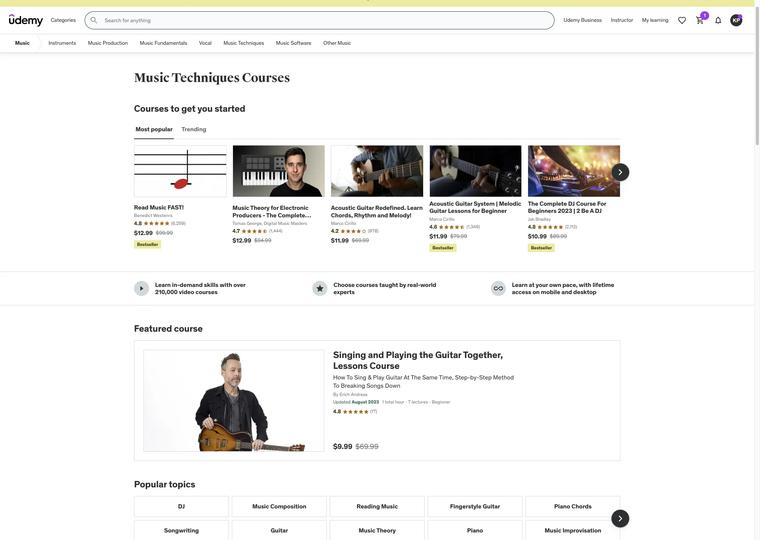 Task type: describe. For each thing, give the bounding box(es) containing it.
learn inside acoustic guitar redefined. learn chords, rhythm and melody!
[[407, 204, 423, 212]]

categories button
[[46, 11, 80, 29]]

$9.99 $69.99
[[333, 443, 379, 452]]

lessons for singing
[[333, 360, 368, 372]]

rhythm
[[354, 211, 376, 219]]

1 for 1
[[704, 13, 706, 18]]

taught
[[380, 281, 398, 289]]

video
[[179, 289, 194, 296]]

2023 inside the complete dj course for beginners 2023 | 2 be a dj
[[558, 207, 573, 215]]

medium image
[[316, 285, 325, 294]]

1 vertical spatial to
[[333, 382, 340, 390]]

complete inside music theory for electronic producers - the complete course!
[[278, 211, 305, 219]]

notifications image
[[714, 16, 723, 25]]

on
[[533, 289, 540, 296]]

producers
[[233, 211, 262, 219]]

&
[[368, 374, 372, 382]]

piano chords
[[555, 503, 592, 511]]

read
[[134, 204, 148, 211]]

techniques for music techniques
[[238, 40, 264, 46]]

songwriting link
[[134, 521, 229, 541]]

total
[[385, 400, 394, 405]]

music techniques link
[[218, 34, 270, 52]]

read music fast!
[[134, 204, 184, 211]]

course inside the complete dj course for beginners 2023 | 2 be a dj
[[576, 200, 596, 208]]

$69.99
[[356, 443, 379, 452]]

music for music theory for electronic producers - the complete course!
[[233, 204, 249, 212]]

system
[[474, 200, 495, 208]]

real-
[[408, 281, 421, 289]]

music fundamentals link
[[134, 34, 193, 52]]

0 vertical spatial courses
[[242, 70, 290, 86]]

2 horizontal spatial dj
[[595, 207, 602, 215]]

learn in-demand skills with over 210,000 video courses
[[155, 281, 246, 296]]

next image
[[615, 513, 627, 525]]

and inside learn at your own pace, with lifetime access on mobile and desktop
[[562, 289, 572, 296]]

step-
[[455, 374, 470, 382]]

music production link
[[82, 34, 134, 52]]

guitar inside acoustic guitar redefined. learn chords, rhythm and melody!
[[357, 204, 374, 212]]

the
[[420, 350, 434, 361]]

music fundamentals
[[140, 40, 187, 46]]

7 lectures
[[408, 400, 428, 405]]

2
[[577, 207, 580, 215]]

piano chords link
[[526, 497, 621, 518]]

beginners
[[528, 207, 557, 215]]

courses to get you started
[[134, 103, 245, 115]]

time,
[[439, 374, 454, 382]]

popular
[[134, 479, 167, 491]]

how
[[333, 374, 345, 382]]

world
[[420, 281, 437, 289]]

with inside learn at your own pace, with lifetime access on mobile and desktop
[[579, 281, 592, 289]]

1 horizontal spatial dj
[[568, 200, 575, 208]]

own
[[550, 281, 561, 289]]

carousel element containing dj
[[134, 497, 630, 541]]

piano for piano chords
[[555, 503, 571, 511]]

music for music composition
[[252, 503, 269, 511]]

for
[[598, 200, 607, 208]]

my learning
[[643, 17, 669, 24]]

(17)
[[370, 409, 377, 415]]

music for music improvisation
[[545, 527, 562, 535]]

desktop
[[574, 289, 597, 296]]

trending button
[[180, 121, 208, 139]]

a
[[590, 207, 594, 215]]

choose courses taught by real-world experts
[[334, 281, 437, 296]]

access
[[512, 289, 532, 296]]

Search for anything text field
[[103, 14, 546, 27]]

songs
[[367, 382, 384, 390]]

learn for learn in-demand skills with over 210,000 video courses
[[155, 281, 171, 289]]

instructor
[[611, 17, 633, 24]]

in-
[[172, 281, 180, 289]]

fingerstyle guitar
[[450, 503, 500, 511]]

music composition
[[252, 503, 306, 511]]

dj link
[[134, 497, 229, 518]]

music right reading
[[381, 503, 398, 511]]

vocal link
[[193, 34, 218, 52]]

composition
[[270, 503, 306, 511]]

method
[[493, 374, 514, 382]]

your
[[536, 281, 548, 289]]

shopping cart with 1 item image
[[696, 16, 705, 25]]

instructor link
[[607, 11, 638, 29]]

music for music fundamentals
[[140, 40, 153, 46]]

down
[[385, 382, 401, 390]]

melodic
[[499, 200, 522, 208]]

over
[[234, 281, 246, 289]]

0 horizontal spatial 2023
[[368, 400, 379, 405]]

music for music theory
[[359, 527, 376, 535]]

melody!
[[389, 211, 412, 219]]

at
[[404, 374, 410, 382]]

my learning link
[[638, 11, 673, 29]]

1 vertical spatial beginner
[[432, 400, 451, 405]]

playing
[[386, 350, 418, 361]]

updated august 2023
[[333, 400, 379, 405]]

most popular
[[136, 126, 173, 133]]

music right read
[[150, 204, 166, 211]]

the inside the complete dj course for beginners 2023 | 2 be a dj
[[528, 200, 539, 208]]

acoustic guitar system | melodic guitar lessons for beginner
[[430, 200, 522, 215]]

music for music techniques courses
[[134, 70, 169, 86]]

with inside learn in-demand skills with over 210,000 video courses
[[220, 281, 232, 289]]

the complete dj course for beginners 2023 | 2 be a dj
[[528, 200, 607, 215]]

erich
[[340, 392, 350, 398]]

hour
[[395, 400, 404, 405]]



Task type: locate. For each thing, give the bounding box(es) containing it.
1 horizontal spatial for
[[472, 207, 480, 215]]

business
[[581, 17, 602, 24]]

music link
[[9, 34, 36, 52]]

0 vertical spatial 1
[[704, 13, 706, 18]]

0 horizontal spatial |
[[496, 200, 498, 208]]

medium image for learn in-demand skills with over 210,000 video courses
[[137, 285, 146, 294]]

learning
[[650, 17, 669, 24]]

1 horizontal spatial courses
[[356, 281, 378, 289]]

course inside singing and playing the guitar together, lessons course how to sing & play guitar at the same time, step-by-step method to breaking songs down by erich andreas
[[370, 360, 400, 372]]

music theory for electronic producers - the complete course! link
[[233, 204, 311, 226]]

music left fundamentals
[[140, 40, 153, 46]]

0 vertical spatial to
[[347, 374, 353, 382]]

techniques for music techniques courses
[[172, 70, 240, 86]]

together,
[[463, 350, 503, 361]]

2 carousel element from the top
[[134, 497, 630, 541]]

| inside the complete dj course for beginners 2023 | 2 be a dj
[[574, 207, 576, 215]]

0 horizontal spatial beginner
[[432, 400, 451, 405]]

kp link
[[728, 11, 746, 29]]

instruments link
[[42, 34, 82, 52]]

arrow pointing to subcategory menu links image
[[36, 34, 42, 52]]

acoustic for rhythm
[[331, 204, 356, 212]]

0 vertical spatial techniques
[[238, 40, 264, 46]]

4.8
[[333, 409, 341, 416]]

music inside "link"
[[140, 40, 153, 46]]

music down music fundamentals "link"
[[134, 70, 169, 86]]

other music link
[[318, 34, 357, 52]]

breaking
[[341, 382, 365, 390]]

music left software
[[276, 40, 290, 46]]

0 vertical spatial the
[[528, 200, 539, 208]]

songwriting
[[164, 527, 199, 535]]

udemy image
[[9, 14, 43, 27]]

0 vertical spatial 2023
[[558, 207, 573, 215]]

same
[[423, 374, 438, 382]]

1 link
[[692, 11, 710, 29]]

course!
[[233, 219, 254, 226]]

chords
[[572, 503, 592, 511]]

| left "2"
[[574, 207, 576, 215]]

for left melodic
[[472, 207, 480, 215]]

be
[[582, 207, 589, 215]]

music left production
[[88, 40, 102, 46]]

guitar link
[[232, 521, 327, 541]]

0 horizontal spatial courses
[[196, 289, 218, 296]]

music composition link
[[232, 497, 327, 518]]

piano left chords
[[555, 503, 571, 511]]

music right "other"
[[338, 40, 351, 46]]

music up course!
[[233, 204, 249, 212]]

lessons up sing
[[333, 360, 368, 372]]

piano link
[[428, 521, 523, 541]]

1 vertical spatial lessons
[[333, 360, 368, 372]]

acoustic inside acoustic guitar redefined. learn chords, rhythm and melody!
[[331, 204, 356, 212]]

updated
[[333, 400, 351, 405]]

music left composition
[[252, 503, 269, 511]]

popular topics
[[134, 479, 195, 491]]

1 vertical spatial theory
[[377, 527, 396, 535]]

2023 left "2"
[[558, 207, 573, 215]]

0 horizontal spatial the
[[266, 211, 277, 219]]

acoustic guitar redefined. learn chords, rhythm and melody! link
[[331, 204, 423, 219]]

1 horizontal spatial with
[[579, 281, 592, 289]]

udemy
[[564, 17, 580, 24]]

and inside singing and playing the guitar together, lessons course how to sing & play guitar at the same time, step-by-step method to breaking songs down by erich andreas
[[368, 350, 384, 361]]

improvisation
[[563, 527, 602, 535]]

0 horizontal spatial lessons
[[333, 360, 368, 372]]

1 vertical spatial courses
[[134, 103, 169, 115]]

music left improvisation
[[545, 527, 562, 535]]

dj left "2"
[[568, 200, 575, 208]]

|
[[496, 200, 498, 208], [574, 207, 576, 215]]

the inside singing and playing the guitar together, lessons course how to sing & play guitar at the same time, step-by-step method to breaking songs down by erich andreas
[[411, 374, 421, 382]]

2023 up (17)
[[368, 400, 379, 405]]

the right at
[[411, 374, 421, 382]]

learn inside learn in-demand skills with over 210,000 video courses
[[155, 281, 171, 289]]

singing and playing the guitar together, lessons course how to sing & play guitar at the same time, step-by-step method to breaking songs down by erich andreas
[[333, 350, 514, 398]]

| right system
[[496, 200, 498, 208]]

to
[[171, 103, 180, 115]]

categories
[[51, 17, 76, 24]]

other
[[324, 40, 337, 46]]

0 horizontal spatial courses
[[134, 103, 169, 115]]

0 horizontal spatial dj
[[178, 503, 185, 511]]

at
[[529, 281, 535, 289]]

0 horizontal spatial 1
[[382, 400, 384, 405]]

play
[[373, 374, 385, 382]]

singing
[[333, 350, 366, 361]]

1 horizontal spatial acoustic
[[430, 200, 454, 208]]

for right -
[[271, 204, 279, 212]]

1 horizontal spatial to
[[347, 374, 353, 382]]

0 horizontal spatial acoustic
[[331, 204, 356, 212]]

1 vertical spatial complete
[[278, 211, 305, 219]]

learn left in-
[[155, 281, 171, 289]]

theory for music theory for electronic producers - the complete course!
[[250, 204, 270, 212]]

0 horizontal spatial medium image
[[137, 285, 146, 294]]

carousel element
[[134, 145, 630, 254], [134, 497, 630, 541]]

dj
[[568, 200, 575, 208], [595, 207, 602, 215], [178, 503, 185, 511]]

submit search image
[[90, 16, 99, 25]]

by-
[[470, 374, 479, 382]]

music theory link
[[330, 521, 425, 541]]

medium image
[[137, 285, 146, 294], [494, 285, 503, 294]]

1 left notifications image
[[704, 13, 706, 18]]

2 horizontal spatial the
[[528, 200, 539, 208]]

1 horizontal spatial beginner
[[481, 207, 507, 215]]

courses left taught
[[356, 281, 378, 289]]

lessons left system
[[448, 207, 471, 215]]

-
[[263, 211, 265, 219]]

acoustic inside acoustic guitar system | melodic guitar lessons for beginner
[[430, 200, 454, 208]]

theory inside music theory for electronic producers - the complete course!
[[250, 204, 270, 212]]

music for music
[[15, 40, 30, 46]]

210,000
[[155, 289, 178, 296]]

0 vertical spatial complete
[[540, 200, 567, 208]]

acoustic for guitar
[[430, 200, 454, 208]]

by
[[333, 392, 339, 398]]

theory up course!
[[250, 204, 270, 212]]

1 vertical spatial 2023
[[368, 400, 379, 405]]

0 horizontal spatial piano
[[467, 527, 483, 535]]

the right melodic
[[528, 200, 539, 208]]

complete right -
[[278, 211, 305, 219]]

learn for learn at your own pace, with lifetime access on mobile and desktop
[[512, 281, 528, 289]]

0 horizontal spatial theory
[[250, 204, 270, 212]]

0 horizontal spatial to
[[333, 382, 340, 390]]

topics
[[169, 479, 195, 491]]

music left arrow pointing to subcategory menu links image
[[15, 40, 30, 46]]

lessons inside acoustic guitar system | melodic guitar lessons for beginner
[[448, 207, 471, 215]]

1 horizontal spatial course
[[576, 200, 596, 208]]

0 vertical spatial piano
[[555, 503, 571, 511]]

medium image for learn at your own pace, with lifetime access on mobile and desktop
[[494, 285, 503, 294]]

to
[[347, 374, 353, 382], [333, 382, 340, 390]]

1 carousel element from the top
[[134, 145, 630, 254]]

music inside music theory for electronic producers - the complete course!
[[233, 204, 249, 212]]

1 horizontal spatial medium image
[[494, 285, 503, 294]]

$9.99
[[333, 443, 353, 452]]

| inside acoustic guitar system | melodic guitar lessons for beginner
[[496, 200, 498, 208]]

most
[[136, 126, 150, 133]]

1 left total on the right bottom of page
[[382, 400, 384, 405]]

music for music production
[[88, 40, 102, 46]]

music improvisation link
[[526, 521, 621, 541]]

complete inside the complete dj course for beginners 2023 | 2 be a dj
[[540, 200, 567, 208]]

0 horizontal spatial learn
[[155, 281, 171, 289]]

1 horizontal spatial complete
[[540, 200, 567, 208]]

music right vocal
[[224, 40, 237, 46]]

the complete dj course for beginners 2023 | 2 be a dj link
[[528, 200, 607, 215]]

with right pace,
[[579, 281, 592, 289]]

learn right redefined.
[[407, 204, 423, 212]]

1 vertical spatial techniques
[[172, 70, 240, 86]]

music down reading
[[359, 527, 376, 535]]

course
[[174, 323, 203, 335]]

dj right a at top right
[[595, 207, 602, 215]]

1 vertical spatial 1
[[382, 400, 384, 405]]

0 vertical spatial and
[[378, 211, 388, 219]]

1 horizontal spatial |
[[574, 207, 576, 215]]

my
[[643, 17, 649, 24]]

the inside music theory for electronic producers - the complete course!
[[266, 211, 277, 219]]

1 horizontal spatial courses
[[242, 70, 290, 86]]

for
[[271, 204, 279, 212], [472, 207, 480, 215]]

piano down fingerstyle guitar link
[[467, 527, 483, 535]]

course up play
[[370, 360, 400, 372]]

music theory
[[359, 527, 396, 535]]

and right own
[[562, 289, 572, 296]]

lessons for acoustic
[[448, 207, 471, 215]]

music improvisation
[[545, 527, 602, 535]]

udemy business link
[[559, 11, 607, 29]]

sing
[[354, 374, 367, 382]]

demand
[[180, 281, 203, 289]]

guitar
[[455, 200, 473, 208], [357, 204, 374, 212], [430, 207, 447, 215], [436, 350, 462, 361], [386, 374, 403, 382], [483, 503, 500, 511], [271, 527, 288, 535]]

vocal
[[199, 40, 212, 46]]

1 inside "link"
[[704, 13, 706, 18]]

2 with from the left
[[579, 281, 592, 289]]

lessons inside singing and playing the guitar together, lessons course how to sing & play guitar at the same time, step-by-step method to breaking songs down by erich andreas
[[333, 360, 368, 372]]

and right rhythm
[[378, 211, 388, 219]]

0 vertical spatial theory
[[250, 204, 270, 212]]

fingerstyle
[[450, 503, 482, 511]]

chords,
[[331, 211, 353, 219]]

fast!
[[168, 204, 184, 211]]

learn inside learn at your own pace, with lifetime access on mobile and desktop
[[512, 281, 528, 289]]

udemy business
[[564, 17, 602, 24]]

course left for
[[576, 200, 596, 208]]

1 horizontal spatial 1
[[704, 13, 706, 18]]

1 medium image from the left
[[137, 285, 146, 294]]

medium image left 210,000
[[137, 285, 146, 294]]

courses inside learn in-demand skills with over 210,000 video courses
[[196, 289, 218, 296]]

music theory for electronic producers - the complete course!
[[233, 204, 309, 226]]

for inside music theory for electronic producers - the complete course!
[[271, 204, 279, 212]]

1 vertical spatial piano
[[467, 527, 483, 535]]

1 horizontal spatial 2023
[[558, 207, 573, 215]]

0 horizontal spatial for
[[271, 204, 279, 212]]

wishlist image
[[678, 16, 687, 25]]

courses right video
[[196, 289, 218, 296]]

1 for 1 total hour
[[382, 400, 384, 405]]

0 horizontal spatial with
[[220, 281, 232, 289]]

1 horizontal spatial the
[[411, 374, 421, 382]]

you have alerts image
[[738, 14, 743, 19]]

1 horizontal spatial lessons
[[448, 207, 471, 215]]

music inside 'link'
[[545, 527, 562, 535]]

most popular button
[[134, 121, 174, 139]]

read music fast! link
[[134, 204, 184, 211]]

the right -
[[266, 211, 277, 219]]

and up play
[[368, 350, 384, 361]]

0 vertical spatial carousel element
[[134, 145, 630, 254]]

you
[[198, 103, 213, 115]]

get
[[181, 103, 196, 115]]

lifetime
[[593, 281, 614, 289]]

other music
[[324, 40, 351, 46]]

choose
[[334, 281, 355, 289]]

reading music
[[357, 503, 398, 511]]

software
[[291, 40, 312, 46]]

redefined.
[[375, 204, 406, 212]]

music software link
[[270, 34, 318, 52]]

0 vertical spatial course
[[576, 200, 596, 208]]

1 total hour
[[382, 400, 404, 405]]

theory down reading music link at bottom
[[377, 527, 396, 535]]

and inside acoustic guitar redefined. learn chords, rhythm and melody!
[[378, 211, 388, 219]]

production
[[103, 40, 128, 46]]

complete left "2"
[[540, 200, 567, 208]]

piano
[[555, 503, 571, 511], [467, 527, 483, 535]]

techniques
[[238, 40, 264, 46], [172, 70, 240, 86]]

andreas
[[351, 392, 368, 398]]

1 horizontal spatial learn
[[407, 204, 423, 212]]

1 horizontal spatial piano
[[555, 503, 571, 511]]

music for music techniques
[[224, 40, 237, 46]]

1 with from the left
[[220, 281, 232, 289]]

to up breaking on the bottom left of page
[[347, 374, 353, 382]]

complete
[[540, 200, 567, 208], [278, 211, 305, 219]]

for inside acoustic guitar system | melodic guitar lessons for beginner
[[472, 207, 480, 215]]

courses inside choose courses taught by real-world experts
[[356, 281, 378, 289]]

0 horizontal spatial course
[[370, 360, 400, 372]]

2 vertical spatial the
[[411, 374, 421, 382]]

2 horizontal spatial learn
[[512, 281, 528, 289]]

music software
[[276, 40, 312, 46]]

2 medium image from the left
[[494, 285, 503, 294]]

0 vertical spatial beginner
[[481, 207, 507, 215]]

1 vertical spatial the
[[266, 211, 277, 219]]

acoustic
[[430, 200, 454, 208], [331, 204, 356, 212]]

theory for music theory
[[377, 527, 396, 535]]

kp
[[733, 17, 740, 24]]

1 vertical spatial course
[[370, 360, 400, 372]]

medium image left access
[[494, 285, 503, 294]]

dj down the topics
[[178, 503, 185, 511]]

pace,
[[563, 281, 578, 289]]

piano inside "link"
[[467, 527, 483, 535]]

music for music software
[[276, 40, 290, 46]]

next image
[[615, 167, 627, 179]]

piano for piano
[[467, 527, 483, 535]]

1 horizontal spatial theory
[[377, 527, 396, 535]]

2 vertical spatial and
[[368, 350, 384, 361]]

1 vertical spatial and
[[562, 289, 572, 296]]

learn left at
[[512, 281, 528, 289]]

0 horizontal spatial complete
[[278, 211, 305, 219]]

1 vertical spatial carousel element
[[134, 497, 630, 541]]

beginner inside acoustic guitar system | melodic guitar lessons for beginner
[[481, 207, 507, 215]]

with left over
[[220, 281, 232, 289]]

learn
[[407, 204, 423, 212], [155, 281, 171, 289], [512, 281, 528, 289]]

0 vertical spatial lessons
[[448, 207, 471, 215]]

to up by
[[333, 382, 340, 390]]

music production
[[88, 40, 128, 46]]

started
[[215, 103, 245, 115]]

carousel element containing acoustic guitar system | melodic guitar lessons for beginner
[[134, 145, 630, 254]]



Task type: vqa. For each thing, say whether or not it's contained in the screenshot.
TECHNIQUES related to Music Techniques Courses
yes



